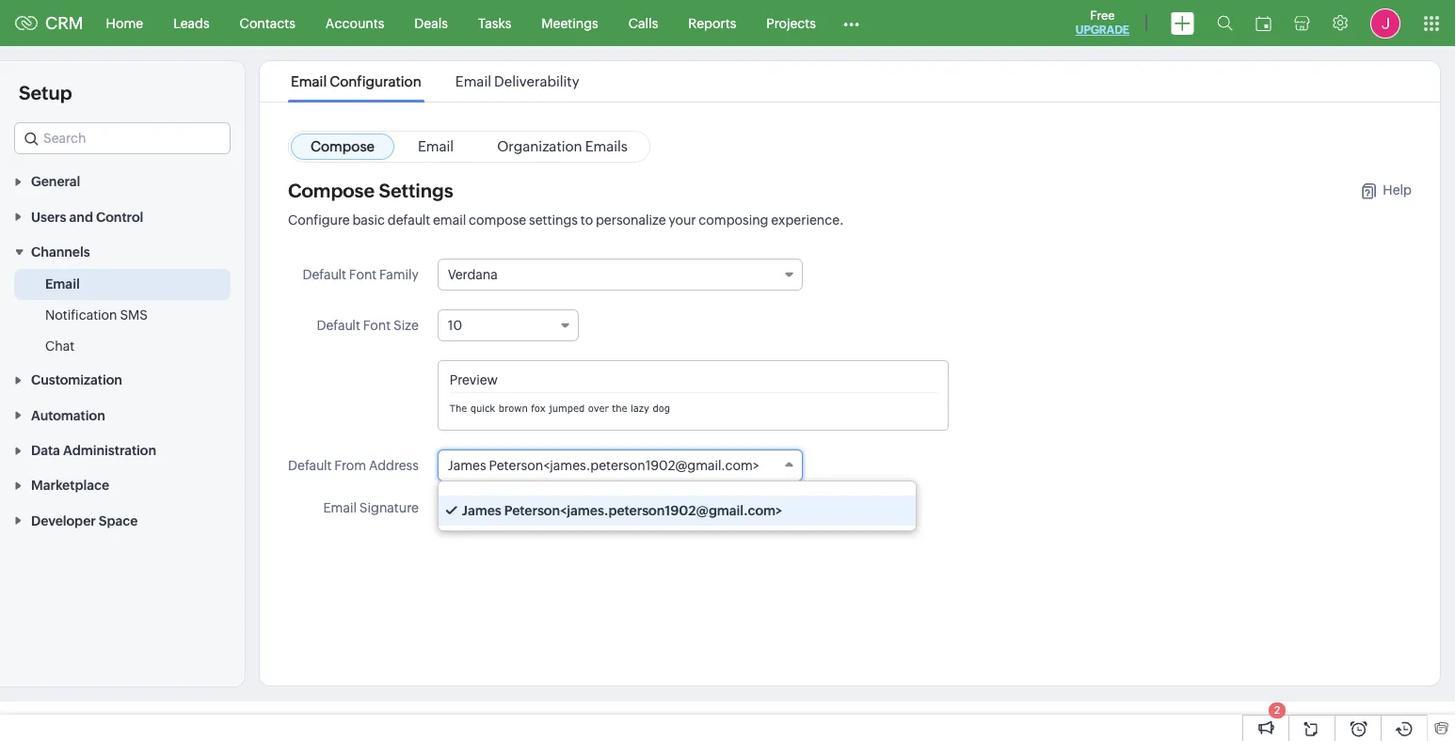 Task type: locate. For each thing, give the bounding box(es) containing it.
size
[[393, 318, 419, 333]]

10 field
[[438, 310, 579, 342]]

accounts
[[326, 16, 384, 31]]

email down 'tasks'
[[455, 73, 491, 89]]

james peterson<james.peterson1902@gmail.com>
[[448, 458, 759, 473], [462, 504, 782, 519]]

leads
[[173, 16, 210, 31]]

email link
[[398, 134, 474, 160], [45, 275, 80, 294]]

0 vertical spatial compose
[[311, 138, 375, 154]]

compose up the configure
[[288, 180, 375, 201]]

email down from
[[323, 501, 357, 516]]

settings
[[529, 213, 578, 228]]

lazy
[[631, 403, 649, 414]]

home link
[[91, 0, 158, 46]]

font for size
[[363, 318, 391, 333]]

email up settings
[[418, 138, 454, 154]]

signature right new
[[496, 501, 555, 516]]

channels region
[[0, 269, 245, 362]]

font left 'family'
[[349, 267, 377, 282]]

2 vertical spatial default
[[288, 458, 332, 473]]

1 vertical spatial email link
[[45, 275, 80, 294]]

10
[[448, 318, 462, 333]]

and
[[69, 210, 93, 225]]

your
[[669, 213, 696, 228]]

0 vertical spatial default
[[303, 267, 346, 282]]

the quick brown fox jumped over the lazy dog
[[450, 403, 670, 414]]

channels button
[[0, 234, 245, 269]]

0 vertical spatial james
[[448, 458, 486, 473]]

the
[[450, 403, 467, 414]]

chat link
[[45, 337, 75, 356]]

reports
[[688, 16, 736, 31]]

settings
[[379, 180, 453, 201]]

brown
[[499, 403, 528, 414]]

configure
[[288, 213, 350, 228]]

font left size
[[363, 318, 391, 333]]

email
[[291, 73, 327, 89], [455, 73, 491, 89], [418, 138, 454, 154], [45, 277, 80, 292], [323, 501, 357, 516]]

customization
[[31, 373, 122, 388]]

crm link
[[15, 13, 83, 33]]

list
[[274, 61, 596, 102]]

signature
[[359, 501, 419, 516], [496, 501, 555, 516]]

profile element
[[1359, 0, 1412, 46]]

organization
[[497, 138, 582, 154]]

james peterson<james.peterson1902@gmail.com> inside field
[[448, 458, 759, 473]]

developer
[[31, 514, 96, 529]]

calendar image
[[1256, 16, 1272, 31]]

1 horizontal spatial signature
[[496, 501, 555, 516]]

projects link
[[751, 0, 831, 46]]

email link up settings
[[398, 134, 474, 160]]

email configuration link
[[288, 73, 424, 89]]

search element
[[1206, 0, 1244, 46]]

1 horizontal spatial email link
[[398, 134, 474, 160]]

James Peterson<james.peterson1902@gmail.com> field
[[438, 450, 803, 482]]

email for email signature
[[323, 501, 357, 516]]

0 vertical spatial james peterson<james.peterson1902@gmail.com>
[[448, 458, 759, 473]]

1 vertical spatial compose
[[288, 180, 375, 201]]

notification sms
[[45, 308, 148, 323]]

verdana
[[448, 267, 498, 282]]

add
[[438, 501, 463, 516]]

Verdana field
[[438, 259, 803, 291]]

1 vertical spatial font
[[363, 318, 391, 333]]

developer space
[[31, 514, 138, 529]]

email down channels
[[45, 277, 80, 292]]

list containing email configuration
[[274, 61, 596, 102]]

data administration
[[31, 443, 156, 458]]

Search text field
[[15, 123, 230, 153]]

0 vertical spatial font
[[349, 267, 377, 282]]

1 vertical spatial default
[[317, 318, 360, 333]]

general button
[[0, 164, 245, 199]]

email left configuration
[[291, 73, 327, 89]]

users
[[31, 210, 66, 225]]

0 horizontal spatial email link
[[45, 275, 80, 294]]

default down the configure
[[303, 267, 346, 282]]

peterson<james.peterson1902@gmail.com> down the
[[489, 458, 759, 473]]

administration
[[63, 443, 156, 458]]

contacts
[[240, 16, 295, 31]]

signature down address
[[359, 501, 419, 516]]

1 signature from the left
[[359, 501, 419, 516]]

james inside option
[[462, 504, 501, 519]]

developer space button
[[0, 503, 245, 538]]

peterson<james.peterson1902@gmail.com> inside option
[[504, 504, 782, 519]]

1 vertical spatial peterson<james.peterson1902@gmail.com>
[[504, 504, 782, 519]]

1 vertical spatial james peterson<james.peterson1902@gmail.com>
[[462, 504, 782, 519]]

None field
[[14, 122, 231, 154]]

email for "email" link to the right
[[418, 138, 454, 154]]

fox
[[531, 403, 546, 414]]

space
[[99, 514, 138, 529]]

deals link
[[399, 0, 463, 46]]

compose for compose
[[311, 138, 375, 154]]

general
[[31, 174, 80, 190]]

email deliverability
[[455, 73, 579, 89]]

peterson<james.peterson1902@gmail.com> down 'james peterson<james.peterson1902@gmail.com>' field
[[504, 504, 782, 519]]

contacts link
[[225, 0, 310, 46]]

email link inside channels "region"
[[45, 275, 80, 294]]

composing
[[699, 213, 768, 228]]

email for email configuration
[[291, 73, 327, 89]]

default down default font family
[[317, 318, 360, 333]]

over
[[588, 403, 609, 414]]

automation
[[31, 408, 105, 423]]

0 vertical spatial email link
[[398, 134, 474, 160]]

default font size
[[317, 318, 419, 333]]

james peterson<james.peterson1902@gmail.com> inside option
[[462, 504, 782, 519]]

create menu image
[[1171, 12, 1194, 34]]

calls
[[628, 16, 658, 31]]

email inside channels "region"
[[45, 277, 80, 292]]

email link down channels
[[45, 275, 80, 294]]

compose inside 'link'
[[311, 138, 375, 154]]

to
[[580, 213, 593, 228]]

home
[[106, 16, 143, 31]]

organization emails
[[497, 138, 628, 154]]

compose
[[469, 213, 526, 228]]

peterson<james.peterson1902@gmail.com>
[[489, 458, 759, 473], [504, 504, 782, 519]]

default left from
[[288, 458, 332, 473]]

configuration
[[330, 73, 421, 89]]

james peterson<james.peterson1902@gmail.com> down 'james peterson<james.peterson1902@gmail.com>' field
[[462, 504, 782, 519]]

compose up compose settings
[[311, 138, 375, 154]]

0 vertical spatial peterson<james.peterson1902@gmail.com>
[[489, 458, 759, 473]]

free
[[1090, 8, 1115, 23]]

dog
[[653, 403, 670, 414]]

0 horizontal spatial signature
[[359, 501, 419, 516]]

james peterson<james.peterson1902@gmail.com> down the over
[[448, 458, 759, 473]]

1 vertical spatial james
[[462, 504, 501, 519]]

default
[[303, 267, 346, 282], [317, 318, 360, 333], [288, 458, 332, 473]]

marketplace
[[31, 479, 109, 494]]

profile image
[[1370, 8, 1400, 38]]

free upgrade
[[1076, 8, 1129, 37]]

leads link
[[158, 0, 225, 46]]



Task type: describe. For each thing, give the bounding box(es) containing it.
users and control
[[31, 210, 143, 225]]

from
[[334, 458, 366, 473]]

james peterson<james.peterson1902@gmail.com> option
[[438, 496, 916, 526]]

emails
[[585, 138, 628, 154]]

marketplace button
[[0, 468, 245, 503]]

tasks
[[478, 16, 511, 31]]

preview
[[450, 373, 498, 388]]

channels
[[31, 245, 90, 260]]

data
[[31, 443, 60, 458]]

email for email deliverability
[[455, 73, 491, 89]]

meetings
[[541, 16, 598, 31]]

data administration button
[[0, 433, 245, 468]]

compose for compose settings
[[288, 180, 375, 201]]

search image
[[1217, 15, 1233, 31]]

setup
[[19, 82, 72, 104]]

quick
[[470, 403, 495, 414]]

font for family
[[349, 267, 377, 282]]

personalize
[[596, 213, 666, 228]]

users and control button
[[0, 199, 245, 234]]

reports link
[[673, 0, 751, 46]]

accounts link
[[310, 0, 399, 46]]

james inside field
[[448, 458, 486, 473]]

notification
[[45, 308, 117, 323]]

customization button
[[0, 362, 245, 398]]

create menu element
[[1160, 0, 1206, 46]]

2 signature from the left
[[496, 501, 555, 516]]

projects
[[766, 16, 816, 31]]

jumped
[[549, 403, 585, 414]]

compose link
[[291, 134, 394, 160]]

chat
[[45, 339, 75, 354]]

basic
[[352, 213, 385, 228]]

default for default from address
[[288, 458, 332, 473]]

2
[[1274, 705, 1280, 716]]

organization emails link
[[477, 134, 647, 160]]

upgrade
[[1076, 24, 1129, 37]]

default
[[388, 213, 430, 228]]

Other Modules field
[[831, 8, 871, 38]]

default from address
[[288, 458, 419, 473]]

deliverability
[[494, 73, 579, 89]]

default for default font size
[[317, 318, 360, 333]]

help
[[1383, 182, 1412, 197]]

meetings link
[[526, 0, 613, 46]]

deals
[[414, 16, 448, 31]]

compose settings
[[288, 180, 453, 201]]

family
[[379, 267, 419, 282]]

email
[[433, 213, 466, 228]]

new
[[466, 501, 493, 516]]

experience.
[[771, 213, 844, 228]]

email deliverability link
[[453, 73, 582, 89]]

peterson<james.peterson1902@gmail.com> inside field
[[489, 458, 759, 473]]

automation button
[[0, 398, 245, 433]]

sms
[[120, 308, 148, 323]]

configure basic default email compose settings to personalize your composing experience.
[[288, 213, 844, 228]]

the
[[612, 403, 627, 414]]

email configuration
[[291, 73, 421, 89]]

email signature
[[323, 501, 419, 516]]

address
[[369, 458, 419, 473]]

tasks link
[[463, 0, 526, 46]]

notification sms link
[[45, 306, 148, 325]]

default for default font family
[[303, 267, 346, 282]]

calls link
[[613, 0, 673, 46]]

add new signature
[[438, 501, 555, 516]]

crm
[[45, 13, 83, 33]]

default font family
[[303, 267, 419, 282]]



Task type: vqa. For each thing, say whether or not it's contained in the screenshot.


